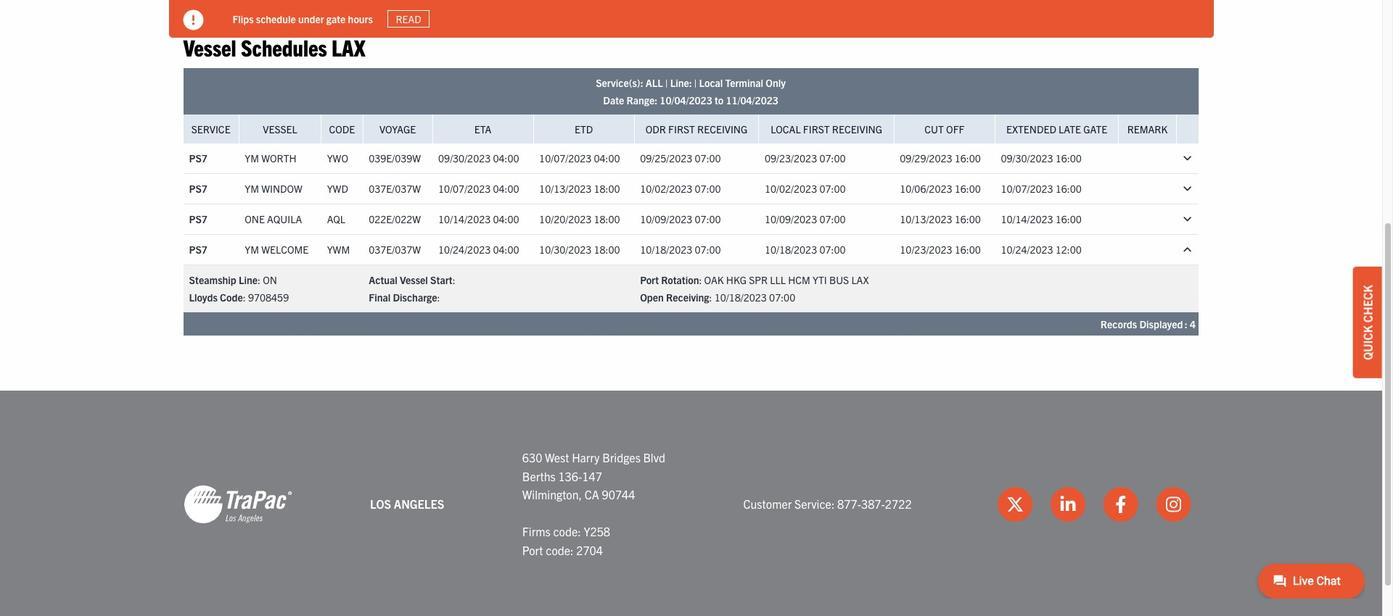 Task type: describe. For each thing, give the bounding box(es) containing it.
gate
[[327, 12, 346, 25]]

1 10/09/2023 from the left
[[640, 213, 693, 226]]

one
[[245, 213, 265, 226]]

16:00 for 10/06/2023 16:00
[[955, 183, 981, 196]]

09/30/2023 16:00
[[1001, 152, 1082, 165]]

window
[[261, 183, 303, 196]]

ywm
[[327, 244, 350, 257]]

hours
[[348, 12, 373, 25]]

16:00 for 09/30/2023 16:00
[[1056, 152, 1082, 165]]

ps7 for ym window
[[189, 183, 207, 196]]

1 10/02/2023 07:00 from the left
[[640, 183, 721, 196]]

angeles
[[394, 497, 444, 512]]

90744
[[602, 488, 635, 502]]

customer
[[744, 497, 792, 512]]

ym worth
[[245, 152, 297, 165]]

ywd
[[327, 183, 348, 196]]

lloyds
[[189, 291, 218, 304]]

lax inside the port rotation : oak hkg spr lll hcm yti bus lax open receiving : 10/18/2023 07:00
[[852, 274, 869, 287]]

actual
[[369, 274, 398, 287]]

first for odr
[[669, 123, 695, 136]]

ym for ym worth
[[245, 152, 259, 165]]

quick
[[1361, 326, 1375, 361]]

18:00 for 10/30/2023 18:00
[[594, 244, 620, 257]]

under
[[298, 12, 324, 25]]

lll
[[770, 274, 786, 287]]

gate
[[1084, 123, 1108, 136]]

ym welcome
[[245, 244, 309, 257]]

ywo
[[327, 152, 348, 165]]

worth
[[261, 152, 297, 165]]

receiving inside the port rotation : oak hkg spr lll hcm yti bus lax open receiving : 10/18/2023 07:00
[[666, 291, 710, 304]]

16:00 for 10/13/2023 16:00
[[955, 213, 981, 226]]

09/23/2023 07:00
[[765, 152, 846, 165]]

10/14/2023 04:00
[[438, 213, 519, 226]]

los angeles image
[[183, 485, 292, 525]]

16:00 for 10/14/2023 16:00
[[1056, 213, 1082, 226]]

0 vertical spatial 10/07/2023 04:00
[[539, 152, 620, 165]]

vessel for vessel schedules lax
[[183, 32, 236, 61]]

2722
[[885, 497, 912, 512]]

630 west harry bridges blvd berths 136-147 wilmington, ca 90744
[[523, 451, 666, 502]]

ym window
[[245, 183, 303, 196]]

10/13/2023 for 10/13/2023 16:00
[[900, 213, 953, 226]]

ym for ym window
[[245, 183, 259, 196]]

037e/037w for 10/07/2023 04:00
[[369, 183, 421, 196]]

aquila
[[267, 213, 302, 226]]

west
[[545, 451, 569, 465]]

022e/022w
[[369, 213, 421, 226]]

0 horizontal spatial 10/07/2023
[[438, 183, 491, 196]]

receiving for local first receiving
[[832, 123, 883, 136]]

10/24/2023 for 10/24/2023 12:00
[[1001, 244, 1054, 257]]

16:00 for 09/29/2023 16:00
[[955, 152, 981, 165]]

service
[[191, 123, 231, 136]]

10/13/2023 18:00
[[539, 183, 620, 196]]

local inside service(s): all | line: | local terminal only date range: 10/04/2023 to 11/04/2023
[[699, 76, 723, 89]]

10/20/2023
[[539, 213, 592, 226]]

harry
[[572, 451, 600, 465]]

10/13/2023 for 10/13/2023 18:00
[[539, 183, 592, 196]]

10/04/2023
[[660, 94, 713, 107]]

04:00 for 10/07/2023 04:00
[[493, 152, 519, 165]]

10/24/2023 12:00
[[1001, 244, 1082, 257]]

discharge
[[393, 291, 437, 304]]

10/30/2023 18:00
[[539, 244, 620, 257]]

aql
[[327, 213, 346, 226]]

1 vertical spatial 10/07/2023 04:00
[[438, 183, 519, 196]]

schedule
[[256, 12, 296, 25]]

09/25/2023 07:00
[[640, 152, 721, 165]]

10/06/2023
[[900, 183, 953, 196]]

all
[[646, 76, 663, 89]]

yti
[[813, 274, 827, 287]]

bridges
[[603, 451, 641, 465]]

local first receiving
[[771, 123, 883, 136]]

10/20/2023 18:00
[[539, 213, 620, 226]]

quick check link
[[1354, 267, 1383, 379]]

10/24/2023 04:00
[[438, 244, 519, 257]]

firms code:  y258 port code:  2704
[[523, 525, 610, 558]]

wilmington,
[[523, 488, 582, 502]]

07:00 inside the port rotation : oak hkg spr lll hcm yti bus lax open receiving : 10/18/2023 07:00
[[769, 291, 796, 304]]

ps7 for one aquila
[[189, 213, 207, 226]]

y258
[[584, 525, 610, 540]]

port rotation : oak hkg spr lll hcm yti bus lax open receiving : 10/18/2023 07:00
[[640, 274, 869, 304]]

16:00 for 10/07/2023 16:00
[[1056, 183, 1082, 196]]

start
[[430, 274, 453, 287]]

18:00 for 10/13/2023 18:00
[[594, 183, 620, 196]]

service:
[[795, 497, 835, 512]]

10/30/2023
[[539, 244, 592, 257]]

0 vertical spatial lax
[[332, 32, 366, 61]]

read
[[396, 12, 422, 25]]

odr
[[646, 123, 666, 136]]

09/25/2023
[[640, 152, 693, 165]]

etd
[[575, 123, 593, 136]]

10/24/2023 for 10/24/2023 04:00
[[438, 244, 491, 257]]

10/18/2023 inside the port rotation : oak hkg spr lll hcm yti bus lax open receiving : 10/18/2023 07:00
[[715, 291, 767, 304]]

ps7 for ym worth
[[189, 152, 207, 165]]

: left oak
[[699, 274, 702, 287]]

: down oak
[[710, 291, 712, 304]]

on
[[263, 274, 277, 287]]

2 10/09/2023 07:00 from the left
[[765, 213, 846, 226]]

10/06/2023 16:00
[[900, 183, 981, 196]]

10/18/2023 up "hcm"
[[765, 244, 817, 257]]

oak
[[704, 274, 724, 287]]

footer containing 630 west harry bridges blvd
[[0, 391, 1383, 617]]

welcome
[[261, 244, 309, 257]]

09/23/2023
[[765, 152, 817, 165]]

service(s):
[[596, 76, 644, 89]]

bus
[[830, 274, 849, 287]]

final
[[369, 291, 391, 304]]

147
[[582, 469, 602, 484]]

line:
[[670, 76, 692, 89]]

check
[[1361, 285, 1375, 323]]

04:00 for 10/30/2023 18:00
[[493, 244, 519, 257]]

037e/037w for 10/24/2023 04:00
[[369, 244, 421, 257]]

10/18/2023 up rotation
[[640, 244, 693, 257]]

0 vertical spatial code:
[[553, 525, 581, 540]]

los angeles
[[370, 497, 444, 512]]

rotation
[[661, 274, 699, 287]]

2 | from the left
[[695, 76, 697, 89]]

0 vertical spatial code
[[329, 123, 355, 136]]

10/13/2023 16:00
[[900, 213, 981, 226]]

to
[[715, 94, 724, 107]]

flips
[[233, 12, 254, 25]]

records
[[1101, 318, 1138, 331]]



Task type: locate. For each thing, give the bounding box(es) containing it.
2 10/24/2023 from the left
[[1001, 244, 1054, 257]]

ym up line on the left of page
[[245, 244, 259, 257]]

2 vertical spatial vessel
[[400, 274, 428, 287]]

port inside the port rotation : oak hkg spr lll hcm yti bus lax open receiving : 10/18/2023 07:00
[[640, 274, 659, 287]]

receiving up 09/23/2023 07:00 on the top right of page
[[832, 123, 883, 136]]

1 first from the left
[[669, 123, 695, 136]]

receiving down rotation
[[666, 291, 710, 304]]

4 ps7 from the top
[[189, 244, 207, 257]]

10/09/2023 07:00
[[640, 213, 721, 226], [765, 213, 846, 226]]

09/30/2023 for 09/30/2023 04:00
[[438, 152, 491, 165]]

local up the to
[[699, 76, 723, 89]]

10/02/2023 07:00
[[640, 183, 721, 196], [765, 183, 846, 196]]

1 10/02/2023 from the left
[[640, 183, 693, 196]]

first right odr
[[669, 123, 695, 136]]

3 ym from the top
[[245, 244, 259, 257]]

0 horizontal spatial local
[[699, 76, 723, 89]]

1 horizontal spatial 10/14/2023
[[1001, 213, 1054, 226]]

lax down the 'hours' at the left of page
[[332, 32, 366, 61]]

10/09/2023 07:00 up "hcm"
[[765, 213, 846, 226]]

1 horizontal spatial port
[[640, 274, 659, 287]]

only
[[766, 76, 786, 89]]

039e/039w
[[369, 152, 421, 165]]

ym
[[245, 152, 259, 165], [245, 183, 259, 196], [245, 244, 259, 257]]

0 horizontal spatial 10/02/2023 07:00
[[640, 183, 721, 196]]

16:00 for 10/23/2023 16:00
[[955, 244, 981, 257]]

service(s): all | line: | local terminal only date range: 10/04/2023 to 11/04/2023
[[596, 76, 786, 107]]

1 horizontal spatial code
[[329, 123, 355, 136]]

1 horizontal spatial |
[[695, 76, 697, 89]]

4
[[1190, 318, 1196, 331]]

16:00
[[955, 152, 981, 165], [1056, 152, 1082, 165], [955, 183, 981, 196], [1056, 183, 1082, 196], [955, 213, 981, 226], [1056, 213, 1082, 226], [955, 244, 981, 257]]

11/04/2023
[[726, 94, 779, 107]]

1 vertical spatial port
[[523, 544, 543, 558]]

0 vertical spatial 18:00
[[594, 183, 620, 196]]

1 horizontal spatial local
[[771, 123, 801, 136]]

10/07/2023 down 09/30/2023 16:00
[[1001, 183, 1054, 196]]

10/13/2023 up 10/23/2023
[[900, 213, 953, 226]]

10/14/2023 for 10/14/2023 16:00
[[1001, 213, 1054, 226]]

037e/037w
[[369, 183, 421, 196], [369, 244, 421, 257]]

port down firms
[[523, 544, 543, 558]]

2 10/14/2023 from the left
[[1001, 213, 1054, 226]]

vessel up discharge on the top
[[400, 274, 428, 287]]

04:00 for 10/20/2023 18:00
[[493, 213, 519, 226]]

10/09/2023 down 09/25/2023
[[640, 213, 693, 226]]

10/14/2023 for 10/14/2023 04:00
[[438, 213, 491, 226]]

10/18/2023 07:00
[[640, 244, 721, 257], [765, 244, 846, 257]]

1 10/18/2023 07:00 from the left
[[640, 244, 721, 257]]

1 horizontal spatial 10/02/2023
[[765, 183, 817, 196]]

2 first from the left
[[803, 123, 830, 136]]

2 horizontal spatial 10/07/2023
[[1001, 183, 1054, 196]]

630
[[523, 451, 543, 465]]

1 vertical spatial vessel
[[263, 123, 297, 136]]

1 horizontal spatial 10/18/2023 07:00
[[765, 244, 846, 257]]

first for local
[[803, 123, 830, 136]]

2 10/09/2023 from the left
[[765, 213, 817, 226]]

10/24/2023 down 10/14/2023 16:00
[[1001, 244, 1054, 257]]

1 10/09/2023 07:00 from the left
[[640, 213, 721, 226]]

877-
[[838, 497, 862, 512]]

1 horizontal spatial 10/13/2023
[[900, 213, 953, 226]]

footer
[[0, 391, 1383, 617]]

0 horizontal spatial 10/14/2023
[[438, 213, 491, 226]]

spr
[[749, 274, 768, 287]]

ps7 for ym welcome
[[189, 244, 207, 257]]

10/07/2023 down 09/30/2023 04:00
[[438, 183, 491, 196]]

2 18:00 from the top
[[594, 213, 620, 226]]

1 vertical spatial 18:00
[[594, 213, 620, 226]]

ps7
[[189, 152, 207, 165], [189, 183, 207, 196], [189, 213, 207, 226], [189, 244, 207, 257]]

odr first receiving
[[646, 123, 748, 136]]

16:00 up 10/13/2023 16:00
[[955, 183, 981, 196]]

09/29/2023
[[900, 152, 953, 165]]

10/14/2023
[[438, 213, 491, 226], [1001, 213, 1054, 226]]

receiving down the to
[[698, 123, 748, 136]]

1 10/24/2023 from the left
[[438, 244, 491, 257]]

0 vertical spatial port
[[640, 274, 659, 287]]

| right all
[[666, 76, 668, 89]]

16:00 down 10/06/2023 16:00
[[955, 213, 981, 226]]

customer service: 877-387-2722
[[744, 497, 912, 512]]

10/18/2023 07:00 up "hcm"
[[765, 244, 846, 257]]

10/23/2023
[[900, 244, 953, 257]]

blvd
[[643, 451, 666, 465]]

16:00 down 10/13/2023 16:00
[[955, 244, 981, 257]]

late
[[1059, 123, 1082, 136]]

line
[[239, 274, 258, 287]]

port inside firms code:  y258 port code:  2704
[[523, 544, 543, 558]]

local up 09/23/2023
[[771, 123, 801, 136]]

10/09/2023 down 09/23/2023
[[765, 213, 817, 226]]

16:00 down off
[[955, 152, 981, 165]]

local
[[699, 76, 723, 89], [771, 123, 801, 136]]

quick check
[[1361, 285, 1375, 361]]

vessel inside actual vessel start : final discharge :
[[400, 274, 428, 287]]

1 18:00 from the top
[[594, 183, 620, 196]]

1 09/30/2023 from the left
[[438, 152, 491, 165]]

10/24/2023 down 10/14/2023 04:00
[[438, 244, 491, 257]]

one aquila
[[245, 213, 302, 226]]

0 horizontal spatial 10/02/2023
[[640, 183, 693, 196]]

0 horizontal spatial 10/09/2023
[[640, 213, 693, 226]]

2 10/02/2023 from the left
[[765, 183, 817, 196]]

vessel schedules lax
[[183, 32, 366, 61]]

1 ps7 from the top
[[189, 152, 207, 165]]

1 horizontal spatial 10/24/2023
[[1001, 244, 1054, 257]]

: down the '10/24/2023 04:00'
[[453, 274, 456, 287]]

vessel up worth
[[263, 123, 297, 136]]

10/24/2023
[[438, 244, 491, 257], [1001, 244, 1054, 257]]

09/30/2023
[[438, 152, 491, 165], [1001, 152, 1054, 165]]

1 vertical spatial code
[[220, 291, 243, 304]]

steamship
[[189, 274, 236, 287]]

open
[[640, 291, 664, 304]]

lax right bus
[[852, 274, 869, 287]]

: down the start
[[437, 291, 440, 304]]

2 037e/037w from the top
[[369, 244, 421, 257]]

10/14/2023 up the '10/24/2023 04:00'
[[438, 213, 491, 226]]

3 18:00 from the top
[[594, 244, 620, 257]]

vessel for vessel
[[263, 123, 297, 136]]

| right line:
[[695, 76, 697, 89]]

10/18/2023
[[640, 244, 693, 257], [765, 244, 817, 257], [715, 291, 767, 304]]

port up open
[[640, 274, 659, 287]]

voyage
[[380, 123, 416, 136]]

1 horizontal spatial 09/30/2023
[[1001, 152, 1054, 165]]

remark
[[1128, 123, 1168, 136]]

09/30/2023 for 09/30/2023 16:00
[[1001, 152, 1054, 165]]

range:
[[627, 94, 658, 107]]

2 vertical spatial 18:00
[[594, 244, 620, 257]]

1 vertical spatial 10/13/2023
[[900, 213, 953, 226]]

0 horizontal spatial first
[[669, 123, 695, 136]]

0 horizontal spatial 10/24/2023
[[438, 244, 491, 257]]

10/18/2023 down hkg
[[715, 291, 767, 304]]

1 horizontal spatial 10/07/2023
[[539, 152, 592, 165]]

cut off
[[925, 123, 965, 136]]

ym left "window"
[[245, 183, 259, 196]]

2 ym from the top
[[245, 183, 259, 196]]

136-
[[558, 469, 582, 484]]

first
[[669, 123, 695, 136], [803, 123, 830, 136]]

18:00 down 10/13/2023 18:00
[[594, 213, 620, 226]]

ym left worth
[[245, 152, 259, 165]]

0 horizontal spatial port
[[523, 544, 543, 558]]

1 vertical spatial lax
[[852, 274, 869, 287]]

16:00 up 10/14/2023 16:00
[[1056, 183, 1082, 196]]

solid image
[[183, 10, 204, 30]]

16:00 up 12:00
[[1056, 213, 1082, 226]]

0 horizontal spatial 10/13/2023
[[539, 183, 592, 196]]

1 horizontal spatial vessel
[[263, 123, 297, 136]]

: left "on" at the top
[[258, 274, 261, 287]]

receiving for odr first receiving
[[698, 123, 748, 136]]

09/30/2023 down eta
[[438, 152, 491, 165]]

1 vertical spatial code:
[[546, 544, 574, 558]]

1 vertical spatial local
[[771, 123, 801, 136]]

code up ywo
[[329, 123, 355, 136]]

037e/037w up 022e/022w
[[369, 183, 421, 196]]

vessel down solid image
[[183, 32, 236, 61]]

cut
[[925, 123, 944, 136]]

firms
[[523, 525, 551, 540]]

code down line on the left of page
[[220, 291, 243, 304]]

: left "4"
[[1185, 318, 1188, 331]]

18:00
[[594, 183, 620, 196], [594, 213, 620, 226], [594, 244, 620, 257]]

10/02/2023
[[640, 183, 693, 196], [765, 183, 817, 196]]

2 09/30/2023 from the left
[[1001, 152, 1054, 165]]

16:00 down the late
[[1056, 152, 1082, 165]]

code: down firms
[[546, 544, 574, 558]]

0 horizontal spatial 10/09/2023 07:00
[[640, 213, 721, 226]]

ym for ym welcome
[[245, 244, 259, 257]]

1 ym from the top
[[245, 152, 259, 165]]

9708459
[[248, 291, 289, 304]]

1 horizontal spatial lax
[[852, 274, 869, 287]]

eta
[[475, 123, 492, 136]]

0 vertical spatial vessel
[[183, 32, 236, 61]]

1 | from the left
[[666, 76, 668, 89]]

hcm
[[788, 274, 811, 287]]

10/14/2023 16:00
[[1001, 213, 1082, 226]]

10/09/2023 07:00 up rotation
[[640, 213, 721, 226]]

vessel
[[183, 32, 236, 61], [263, 123, 297, 136], [400, 274, 428, 287]]

off
[[947, 123, 965, 136]]

1 horizontal spatial 10/09/2023 07:00
[[765, 213, 846, 226]]

10/02/2023 down 09/23/2023
[[765, 183, 817, 196]]

1 horizontal spatial first
[[803, 123, 830, 136]]

18:00 down 10/20/2023 18:00
[[594, 244, 620, 257]]

1 vertical spatial 037e/037w
[[369, 244, 421, 257]]

ca
[[585, 488, 599, 502]]

0 horizontal spatial code
[[220, 291, 243, 304]]

10/18/2023 07:00 up rotation
[[640, 244, 721, 257]]

code inside steamship line : on lloyds code : 9708459
[[220, 291, 243, 304]]

10/07/2023 16:00
[[1001, 183, 1082, 196]]

2 ps7 from the top
[[189, 183, 207, 196]]

10/02/2023 07:00 down '09/25/2023 07:00'
[[640, 183, 721, 196]]

1 vertical spatial ym
[[245, 183, 259, 196]]

2 vertical spatial ym
[[245, 244, 259, 257]]

10/02/2023 07:00 down 09/23/2023 07:00 on the top right of page
[[765, 183, 846, 196]]

10/13/2023 up 10/20/2023
[[539, 183, 592, 196]]

09/30/2023 down extended
[[1001, 152, 1054, 165]]

0 horizontal spatial |
[[666, 76, 668, 89]]

0 vertical spatial 037e/037w
[[369, 183, 421, 196]]

10/02/2023 down 09/25/2023
[[640, 183, 693, 196]]

berths
[[523, 469, 556, 484]]

actual vessel start : final discharge :
[[369, 274, 456, 304]]

extended late gate
[[1007, 123, 1108, 136]]

1 037e/037w from the top
[[369, 183, 421, 196]]

0 horizontal spatial 09/30/2023
[[438, 152, 491, 165]]

3 ps7 from the top
[[189, 213, 207, 226]]

hkg
[[726, 274, 747, 287]]

2 10/02/2023 07:00 from the left
[[765, 183, 846, 196]]

steamship line : on lloyds code : 9708459
[[189, 274, 289, 304]]

: down line on the left of page
[[243, 291, 246, 304]]

0 horizontal spatial 10/07/2023 04:00
[[438, 183, 519, 196]]

18:00 up 10/20/2023 18:00
[[594, 183, 620, 196]]

1 10/14/2023 from the left
[[438, 213, 491, 226]]

18:00 for 10/20/2023 18:00
[[594, 213, 620, 226]]

0 vertical spatial 10/13/2023
[[539, 183, 592, 196]]

first up 09/23/2023 07:00 on the top right of page
[[803, 123, 830, 136]]

0 vertical spatial ym
[[245, 152, 259, 165]]

12:00
[[1056, 244, 1082, 257]]

lax
[[332, 32, 366, 61], [852, 274, 869, 287]]

037e/037w down 022e/022w
[[369, 244, 421, 257]]

0 vertical spatial local
[[699, 76, 723, 89]]

2 10/18/2023 07:00 from the left
[[765, 244, 846, 257]]

04:00 for 10/13/2023 18:00
[[493, 183, 519, 196]]

10/07/2023 04:00 down etd
[[539, 152, 620, 165]]

code:
[[553, 525, 581, 540], [546, 544, 574, 558]]

10/09/2023
[[640, 213, 693, 226], [765, 213, 817, 226]]

los
[[370, 497, 391, 512]]

1 horizontal spatial 10/07/2023 04:00
[[539, 152, 620, 165]]

09/30/2023 04:00
[[438, 152, 519, 165]]

1 horizontal spatial 10/09/2023
[[765, 213, 817, 226]]

code: up 2704 on the bottom left
[[553, 525, 581, 540]]

2 horizontal spatial vessel
[[400, 274, 428, 287]]

10/07/2023 04:00 down 09/30/2023 04:00
[[438, 183, 519, 196]]

0 horizontal spatial 10/18/2023 07:00
[[640, 244, 721, 257]]

0 horizontal spatial lax
[[332, 32, 366, 61]]

10/14/2023 up 10/24/2023 12:00
[[1001, 213, 1054, 226]]

terminal
[[726, 76, 764, 89]]

10/07/2023 up 10/13/2023 18:00
[[539, 152, 592, 165]]

1 horizontal spatial 10/02/2023 07:00
[[765, 183, 846, 196]]

date
[[603, 94, 624, 107]]

0 horizontal spatial vessel
[[183, 32, 236, 61]]

receiving
[[698, 123, 748, 136], [832, 123, 883, 136], [666, 291, 710, 304]]



Task type: vqa. For each thing, say whether or not it's contained in the screenshot.
WORTH
yes



